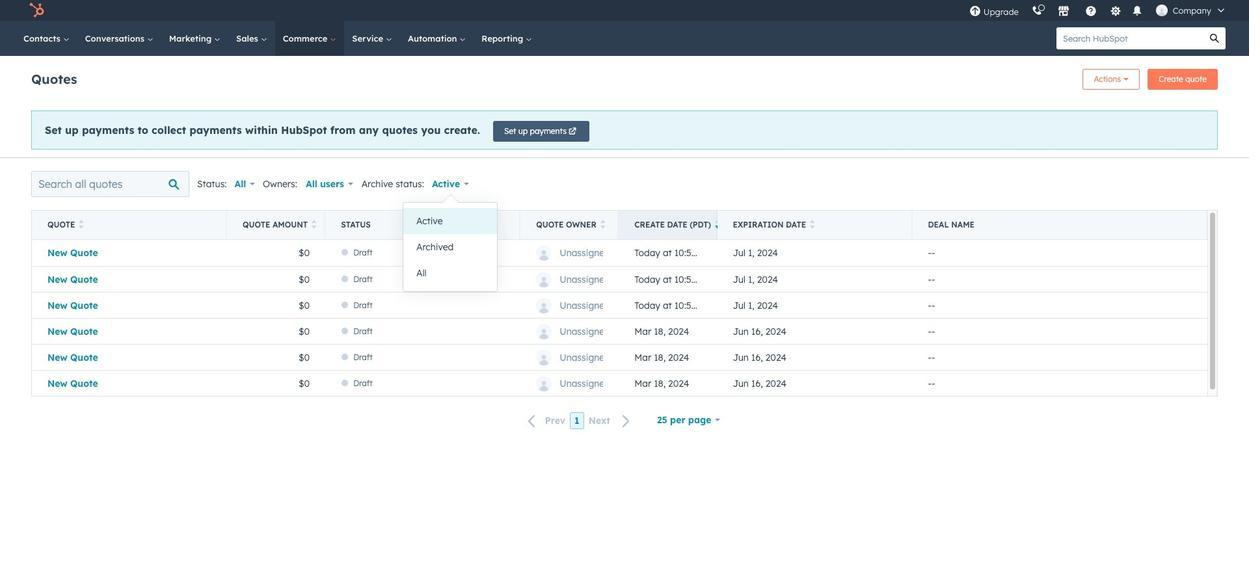 Task type: vqa. For each thing, say whether or not it's contained in the screenshot.
DATA MANAGEMENT ELEMENT
no



Task type: locate. For each thing, give the bounding box(es) containing it.
1 horizontal spatial press to sort. image
[[811, 220, 816, 229]]

2 press to sort. image from the left
[[601, 220, 606, 229]]

press to sort. image for 3rd press to sort. element from the right
[[312, 220, 317, 229]]

press to sort. image
[[312, 220, 317, 229], [601, 220, 606, 229]]

2 column header from the left
[[913, 211, 1208, 240]]

0 horizontal spatial press to sort. image
[[79, 220, 84, 229]]

descending sort. press to sort ascending. element
[[716, 220, 720, 230]]

1 horizontal spatial press to sort. image
[[601, 220, 606, 229]]

0 horizontal spatial press to sort. image
[[312, 220, 317, 229]]

menu
[[963, 0, 1234, 21]]

press to sort. image
[[79, 220, 84, 229], [811, 220, 816, 229]]

banner
[[31, 65, 1219, 90]]

descending sort. press to sort ascending. image
[[716, 220, 720, 229]]

page section element
[[0, 56, 1250, 158]]

list box
[[404, 203, 497, 292]]

1 press to sort. image from the left
[[312, 220, 317, 229]]

1 horizontal spatial column header
[[913, 211, 1208, 240]]

column header
[[326, 211, 521, 240], [913, 211, 1208, 240]]

press to sort. element
[[79, 220, 84, 230], [312, 220, 317, 230], [601, 220, 606, 230], [811, 220, 816, 230]]

0 horizontal spatial column header
[[326, 211, 521, 240]]

1 press to sort. image from the left
[[79, 220, 84, 229]]

press to sort. image for second press to sort. element from right
[[601, 220, 606, 229]]

4 press to sort. element from the left
[[811, 220, 816, 230]]



Task type: describe. For each thing, give the bounding box(es) containing it.
jacob simon image
[[1157, 5, 1168, 16]]

pagination navigation
[[521, 413, 639, 430]]

banner inside page section element
[[31, 65, 1219, 90]]

marketplaces image
[[1058, 6, 1070, 18]]

2 press to sort. element from the left
[[312, 220, 317, 230]]

2 press to sort. image from the left
[[811, 220, 816, 229]]

3 press to sort. element from the left
[[601, 220, 606, 230]]

1 column header from the left
[[326, 211, 521, 240]]

1 press to sort. element from the left
[[79, 220, 84, 230]]

Search HubSpot search field
[[1057, 27, 1204, 49]]

Search search field
[[31, 171, 189, 197]]



